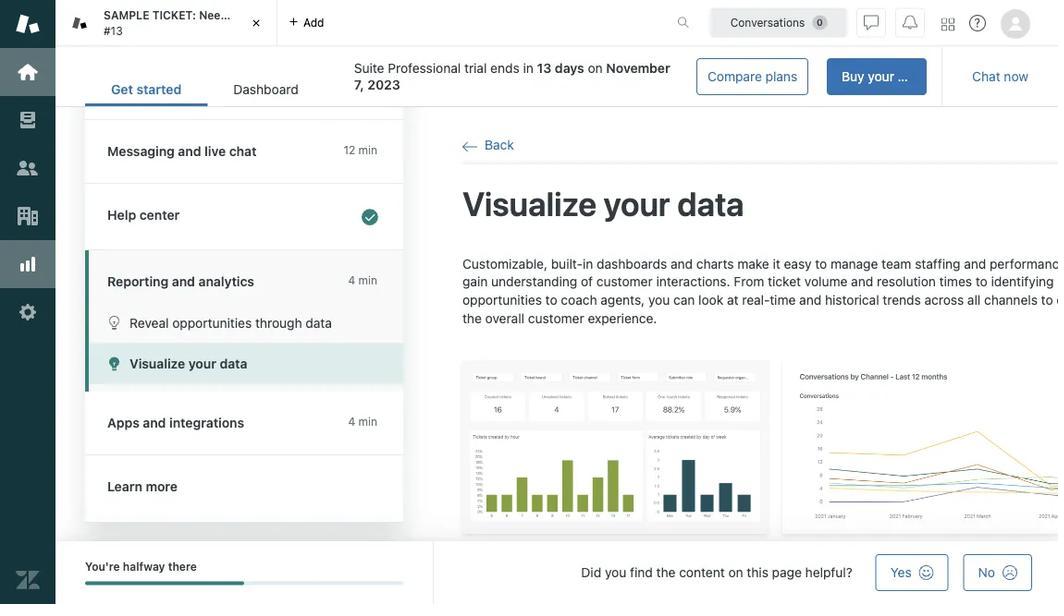 Task type: locate. For each thing, give the bounding box(es) containing it.
compare plans button
[[697, 58, 808, 95]]

0 horizontal spatial trial
[[464, 61, 487, 76]]

November 7, 2023 text field
[[354, 61, 670, 92]]

your
[[868, 69, 894, 84], [604, 184, 670, 223], [189, 357, 216, 372]]

0 horizontal spatial data
[[220, 357, 247, 372]]

your inside section
[[868, 69, 894, 84]]

0 vertical spatial 4
[[348, 274, 355, 287]]

and for integrations
[[143, 416, 166, 431]]

content
[[679, 566, 725, 581]]

ticket:
[[152, 9, 196, 22]]

0 horizontal spatial visualize your data
[[129, 357, 247, 372]]

help
[[107, 208, 136, 223]]

data
[[677, 184, 744, 223], [306, 315, 332, 331], [220, 357, 247, 372]]

1 vertical spatial min
[[358, 274, 377, 287]]

2 horizontal spatial your
[[868, 69, 894, 84]]

1 vertical spatial visualize your data
[[129, 357, 247, 372]]

and
[[178, 144, 201, 159], [671, 256, 693, 272], [964, 256, 986, 272], [172, 274, 195, 290], [143, 416, 166, 431]]

0 vertical spatial on
[[588, 61, 603, 76]]

need
[[199, 9, 228, 22]]

1 4 min from the top
[[348, 274, 377, 287]]

section
[[339, 58, 927, 95]]

and for analytics
[[172, 274, 195, 290]]

4 min for analytics
[[348, 274, 377, 287]]

and for live
[[178, 144, 201, 159]]

0 vertical spatial visualize
[[462, 184, 597, 223]]

customizable, built-in dashboards and charts make it easy to manage team staffing and performanc region
[[462, 255, 1058, 605]]

and inside heading
[[172, 274, 195, 290]]

2 vertical spatial min
[[358, 416, 377, 429]]

omnichannel reporting charts let you see all the tickets created across each channel so you can understand how customers reach you. image
[[782, 361, 1058, 535]]

and left live
[[178, 144, 201, 159]]

on inside section
[[588, 61, 603, 76]]

zendesk products image
[[942, 18, 955, 31]]

1 vertical spatial on
[[728, 566, 743, 581]]

on right days
[[588, 61, 603, 76]]

visualize inside content-title region
[[462, 184, 597, 223]]

3 min from the top
[[358, 416, 377, 429]]

trial inside button
[[898, 69, 920, 84]]

2 vertical spatial data
[[220, 357, 247, 372]]

2 min from the top
[[358, 274, 377, 287]]

team
[[882, 256, 912, 272]]

0 vertical spatial data
[[677, 184, 744, 223]]

learn more button
[[85, 456, 400, 519]]

center
[[139, 208, 180, 223]]

and right apps
[[143, 416, 166, 431]]

4
[[348, 274, 355, 287], [348, 416, 355, 429]]

content-title region
[[462, 183, 1058, 225]]

trial
[[464, 61, 487, 76], [898, 69, 920, 84]]

1 vertical spatial in
[[583, 256, 593, 272]]

built-
[[551, 256, 583, 272]]

opportunities
[[172, 315, 252, 331]]

tab list
[[85, 72, 324, 106]]

min for reporting and analytics
[[358, 274, 377, 287]]

in inside "customizable, built-in dashboards and charts make it easy to manage team staffing and performanc"
[[583, 256, 593, 272]]

messaging
[[107, 144, 175, 159]]

conversations button
[[710, 8, 847, 37]]

visualize
[[462, 184, 597, 223], [129, 357, 185, 372]]

4 inside reporting and analytics heading
[[348, 274, 355, 287]]

1 vertical spatial 4 min
[[348, 416, 377, 429]]

close image
[[247, 14, 265, 32]]

0 vertical spatial 4 min
[[348, 274, 377, 287]]

get
[[111, 82, 133, 97]]

your right buy
[[868, 69, 894, 84]]

live
[[205, 144, 226, 159]]

dashboards
[[597, 256, 667, 272]]

2 horizontal spatial data
[[677, 184, 744, 223]]

button displays agent's chat status as invisible. image
[[864, 15, 879, 30]]

1 horizontal spatial your
[[604, 184, 670, 223]]

1 horizontal spatial visualize your data
[[462, 184, 744, 223]]

your up dashboards at the top of page
[[604, 184, 670, 223]]

2 4 from the top
[[348, 416, 355, 429]]

analytics
[[198, 274, 254, 290]]

min for apps and integrations
[[358, 416, 377, 429]]

1 4 from the top
[[348, 274, 355, 287]]

1 horizontal spatial trial
[[898, 69, 920, 84]]

trial for your
[[898, 69, 920, 84]]

tab containing sample ticket: need less items than ordered
[[55, 0, 359, 46]]

reporting and analytics
[[107, 274, 254, 290]]

customizable, built-in dashboards and charts make it easy to manage team staffing and performanc
[[462, 256, 1058, 326]]

the
[[656, 566, 676, 581]]

0 vertical spatial in
[[523, 61, 534, 76]]

1 horizontal spatial visualize
[[462, 184, 597, 223]]

reveal opportunities through data
[[129, 315, 332, 331]]

help center button
[[85, 184, 400, 250]]

yes
[[890, 566, 912, 581]]

2023
[[368, 77, 400, 92]]

dashboard
[[233, 82, 299, 97]]

0 vertical spatial min
[[358, 144, 377, 157]]

chat
[[229, 144, 257, 159]]

progress bar image
[[85, 582, 244, 586]]

suite professional trial ends in 13 days on
[[354, 61, 606, 76]]

1 min from the top
[[358, 144, 377, 157]]

visualize your data up dashboards at the top of page
[[462, 184, 744, 223]]

chat now
[[972, 69, 1029, 84]]

4 for apps and integrations
[[348, 416, 355, 429]]

did you find the content on this page helpful?
[[581, 566, 853, 581]]

back
[[485, 137, 514, 153]]

items
[[255, 9, 285, 22]]

in left 13
[[523, 61, 534, 76]]

1 vertical spatial 4
[[348, 416, 355, 429]]

1 horizontal spatial in
[[583, 256, 593, 272]]

chat
[[972, 69, 1000, 84]]

your inside content-title region
[[604, 184, 670, 223]]

13
[[537, 61, 552, 76]]

2 4 min from the top
[[348, 416, 377, 429]]

in left dashboards at the top of page
[[583, 256, 593, 272]]

on
[[588, 61, 603, 76], [728, 566, 743, 581]]

get started
[[111, 82, 182, 97]]

page
[[772, 566, 802, 581]]

4 min for integrations
[[348, 416, 377, 429]]

4 min inside reporting and analytics heading
[[348, 274, 377, 287]]

views image
[[16, 108, 40, 132]]

in
[[523, 61, 534, 76], [583, 256, 593, 272]]

footer
[[55, 542, 1058, 605]]

0 horizontal spatial visualize
[[129, 357, 185, 372]]

tab list containing get started
[[85, 72, 324, 106]]

get help image
[[969, 15, 986, 31]]

visualize your data
[[462, 184, 744, 223], [129, 357, 247, 372]]

reveal
[[129, 315, 169, 331]]

no button
[[963, 555, 1032, 592]]

min inside reporting and analytics heading
[[358, 274, 377, 287]]

suite
[[354, 61, 384, 76]]

on left this
[[728, 566, 743, 581]]

your down opportunities
[[189, 357, 216, 372]]

data right 'through'
[[306, 315, 332, 331]]

0 vertical spatial visualize your data
[[462, 184, 744, 223]]

visualize your data inside content-title region
[[462, 184, 744, 223]]

1 vertical spatial data
[[306, 315, 332, 331]]

data inside reveal opportunities through data button
[[306, 315, 332, 331]]

#13
[[104, 24, 123, 37]]

data up "charts"
[[677, 184, 744, 223]]

back button
[[462, 137, 514, 154]]

1 vertical spatial your
[[604, 184, 670, 223]]

and left analytics
[[172, 274, 195, 290]]

0 vertical spatial your
[[868, 69, 894, 84]]

min
[[358, 144, 377, 157], [358, 274, 377, 287], [358, 416, 377, 429]]

12
[[344, 144, 355, 157]]

customers image
[[16, 156, 40, 180]]

tab
[[55, 0, 359, 46]]

0 horizontal spatial in
[[523, 61, 534, 76]]

through
[[255, 315, 302, 331]]

more
[[146, 480, 178, 495]]

7,
[[354, 77, 364, 92]]

visualize inside button
[[129, 357, 185, 372]]

1 horizontal spatial on
[[728, 566, 743, 581]]

0 horizontal spatial on
[[588, 61, 603, 76]]

0 horizontal spatial your
[[189, 357, 216, 372]]

visualize down reveal
[[129, 357, 185, 372]]

visualize up customizable,
[[462, 184, 597, 223]]

1 vertical spatial visualize
[[129, 357, 185, 372]]

trial left ends
[[464, 61, 487, 76]]

trial down notifications image
[[898, 69, 920, 84]]

visualize your data down opportunities
[[129, 357, 247, 372]]

visualize your data button
[[89, 344, 403, 385]]

this
[[747, 566, 769, 581]]

data down reveal opportunities through data
[[220, 357, 247, 372]]

1 horizontal spatial data
[[306, 315, 332, 331]]



Task type: vqa. For each thing, say whether or not it's contained in the screenshot.
the left Open theme context menu button "theme type" icon
no



Task type: describe. For each thing, give the bounding box(es) containing it.
2 vertical spatial your
[[189, 357, 216, 372]]

apps
[[107, 416, 139, 431]]

data inside content-title region
[[677, 184, 744, 223]]

progress-bar progress bar
[[85, 582, 403, 586]]

and left "charts"
[[671, 256, 693, 272]]

performanc
[[990, 256, 1058, 272]]

footer containing did you find the content on this page helpful?
[[55, 542, 1058, 605]]

there
[[168, 561, 197, 574]]

learn
[[107, 480, 142, 495]]

apps and integrations
[[107, 416, 244, 431]]

halfway
[[123, 561, 165, 574]]

staffing
[[915, 256, 960, 272]]

support dashboard gives key insights about your ticket volumes, busiest times, and how efficiently agents solve them. image
[[462, 361, 768, 535]]

than
[[288, 9, 313, 22]]

reporting and analytics heading
[[85, 251, 403, 302]]

main element
[[0, 0, 55, 605]]

reporting image
[[16, 253, 40, 277]]

compare
[[708, 69, 762, 84]]

your for content-title region
[[604, 184, 670, 223]]

help center
[[107, 208, 180, 223]]

and right staffing in the right of the page
[[964, 256, 986, 272]]

you
[[605, 566, 626, 581]]

sample ticket: need less items than ordered #13
[[104, 9, 359, 37]]

reveal opportunities through data button
[[89, 302, 403, 344]]

trial for professional
[[464, 61, 487, 76]]

customizable,
[[462, 256, 548, 272]]

buy your trial
[[842, 69, 920, 84]]

ends
[[490, 61, 520, 76]]

chat now button
[[957, 58, 1043, 95]]

data inside visualize your data button
[[220, 357, 247, 372]]

messaging and live chat
[[107, 144, 257, 159]]

november
[[606, 61, 670, 76]]

buy your trial button
[[827, 58, 927, 95]]

professional
[[388, 61, 461, 76]]

visualize your data inside button
[[129, 357, 247, 372]]

learn more
[[107, 480, 178, 495]]

4 for reporting and analytics
[[348, 274, 355, 287]]

find
[[630, 566, 653, 581]]

buy
[[842, 69, 864, 84]]

you're
[[85, 561, 120, 574]]

easy
[[784, 256, 812, 272]]

tabs tab list
[[55, 0, 658, 46]]

ordered
[[316, 9, 359, 22]]

charts
[[696, 256, 734, 272]]

no
[[978, 566, 995, 581]]

zendesk image
[[16, 569, 40, 593]]

conversations
[[730, 16, 805, 29]]

add
[[303, 16, 324, 29]]

helpful?
[[805, 566, 853, 581]]

sample
[[104, 9, 149, 22]]

manage
[[831, 256, 878, 272]]

days
[[555, 61, 584, 76]]

your for buy your trial button
[[868, 69, 894, 84]]

zendesk support image
[[16, 12, 40, 36]]

section containing suite professional trial ends in
[[339, 58, 927, 95]]

notifications image
[[903, 15, 918, 30]]

get started image
[[16, 60, 40, 84]]

did
[[581, 566, 601, 581]]

on inside footer
[[728, 566, 743, 581]]

started
[[136, 82, 182, 97]]

in inside section
[[523, 61, 534, 76]]

to
[[815, 256, 827, 272]]

plans
[[765, 69, 797, 84]]

organizations image
[[16, 204, 40, 228]]

12 min
[[344, 144, 377, 157]]

integrations
[[169, 416, 244, 431]]

reporting
[[107, 274, 169, 290]]

dashboard tab
[[207, 72, 324, 106]]

you're halfway there
[[85, 561, 197, 574]]

min for messaging and live chat
[[358, 144, 377, 157]]

admin image
[[16, 301, 40, 325]]

now
[[1004, 69, 1029, 84]]

less
[[231, 9, 252, 22]]

compare plans
[[708, 69, 797, 84]]

it
[[773, 256, 780, 272]]

add button
[[277, 0, 335, 45]]

november 7, 2023
[[354, 61, 670, 92]]

make
[[737, 256, 769, 272]]

yes button
[[876, 555, 949, 592]]



